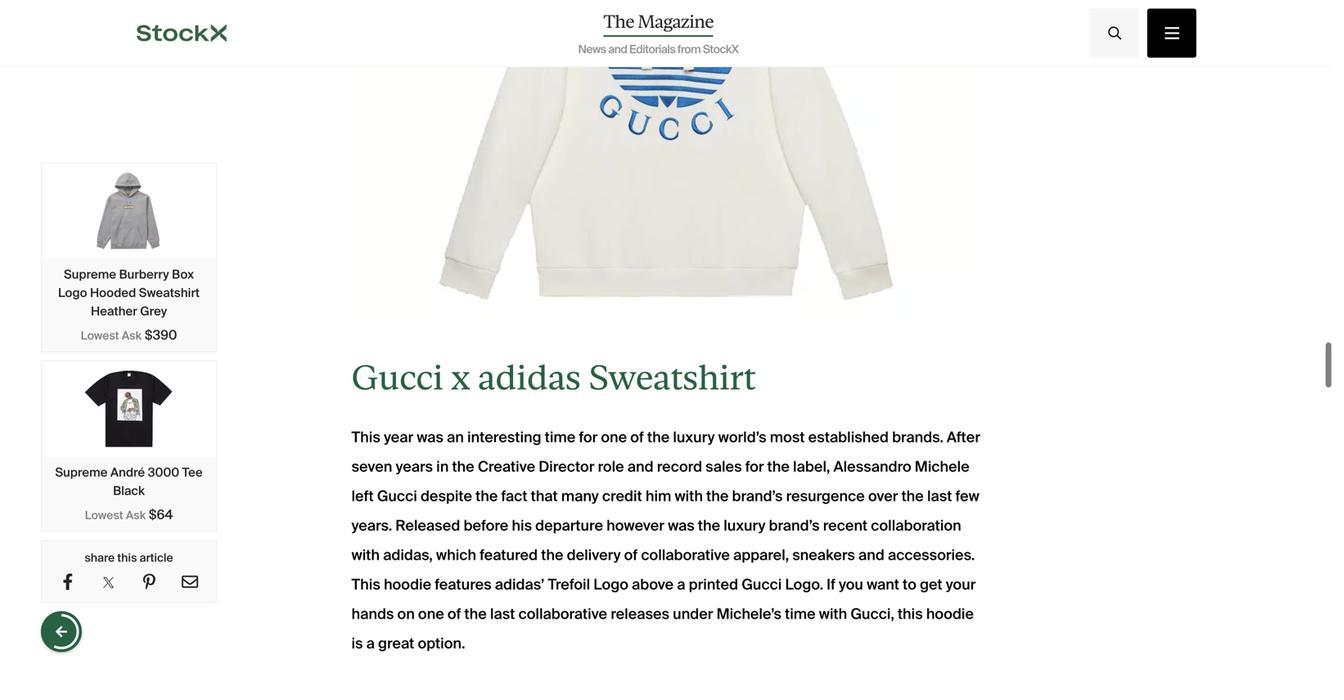 Task type: vqa. For each thing, say whether or not it's contained in the screenshot.
middle with
yes



Task type: describe. For each thing, give the bounding box(es) containing it.
year
[[384, 428, 413, 447]]

article
[[140, 550, 173, 566]]

lowest ask $390
[[81, 327, 177, 344]]

lowest for $390
[[81, 328, 119, 343]]

interesting
[[467, 428, 542, 447]]

0 horizontal spatial was
[[417, 428, 444, 447]]

printed
[[689, 576, 738, 594]]

sales
[[706, 458, 742, 477]]

ask for $390
[[122, 328, 142, 343]]

an
[[447, 428, 464, 447]]

1 vertical spatial for
[[745, 458, 764, 477]]

adidas
[[478, 358, 581, 397]]

releases
[[611, 605, 670, 624]]

the up record
[[647, 428, 670, 447]]

0 vertical spatial gucci
[[352, 358, 443, 397]]

however
[[607, 517, 665, 535]]

credit
[[602, 487, 642, 506]]

0 vertical spatial last
[[927, 487, 952, 506]]

get
[[920, 576, 943, 594]]

left
[[352, 487, 374, 506]]

0 vertical spatial a
[[677, 576, 686, 594]]

the down features
[[465, 605, 487, 624]]

1 horizontal spatial with
[[675, 487, 703, 506]]

0 vertical spatial collaborative
[[641, 546, 730, 565]]

logo inside the this year was an interesting time for one of the luxury world's most established brands. after seven years in the creative director role and record sales for the label, alessandro michele left gucci despite the fact that many credit him with the brand's resurgence over the last few years. released before his departure however was the luxury brand's recent collaboration with adidas, which featured the delivery of collaborative apparel, sneakers and accessories. this hoodie features adidas' trefoil logo above a printed gucci logo. if you want to get your hands on one of the last collaborative releases under michele's time with gucci, this hoodie is a great option.
[[594, 576, 629, 594]]

recent
[[823, 517, 868, 535]]

0 horizontal spatial time
[[545, 428, 576, 447]]

supreme andré 3000 tee black
[[55, 465, 203, 499]]

supreme for $64
[[55, 465, 108, 480]]

established
[[808, 428, 889, 447]]

supreme for $390
[[64, 266, 116, 282]]

over
[[868, 487, 898, 506]]

0 vertical spatial for
[[579, 428, 598, 447]]

accessories.
[[888, 546, 975, 565]]

years
[[396, 458, 433, 477]]

ask for $64
[[126, 508, 146, 523]]

record
[[657, 458, 702, 477]]

2 vertical spatial gucci
[[742, 576, 782, 594]]

from
[[678, 42, 701, 57]]

0 horizontal spatial hoodie
[[384, 576, 431, 594]]

creative
[[478, 458, 535, 477]]

brands.
[[892, 428, 944, 447]]

the up trefoil
[[541, 546, 564, 565]]

if
[[827, 576, 836, 594]]

2 vertical spatial of
[[448, 605, 461, 624]]

to
[[903, 576, 917, 594]]

0 horizontal spatial a
[[366, 634, 375, 653]]

after
[[947, 428, 981, 447]]

the magazine
[[603, 11, 714, 32]]

0 vertical spatial luxury
[[673, 428, 715, 447]]

lowest for $64
[[85, 508, 123, 523]]

0 vertical spatial this
[[117, 550, 137, 566]]

0 horizontal spatial collaborative
[[519, 605, 607, 624]]

alessandro
[[834, 458, 912, 477]]

on
[[397, 605, 415, 624]]

Search for articles, series, etc. text field
[[1090, 9, 1139, 58]]

trefoil
[[548, 576, 590, 594]]

collaboration
[[871, 517, 962, 535]]

0 vertical spatial and
[[608, 42, 627, 57]]

the right over
[[902, 487, 924, 506]]

this year was an interesting time for one of the luxury world's most established brands. after seven years in the creative director role and record sales for the label, alessandro michele left gucci despite the fact that many credit him with the brand's resurgence over the last few years. released before his departure however was the luxury brand's recent collaboration with adidas, which featured the delivery of collaborative apparel, sneakers and accessories. this hoodie features adidas' trefoil logo above a printed gucci logo. if you want to get your hands on one of the last collaborative releases under michele's time with gucci, this hoodie is a great option.
[[352, 428, 981, 653]]

share this article
[[85, 550, 173, 566]]

news and editorials from stockx
[[578, 42, 739, 57]]

editorials
[[629, 42, 675, 57]]

most
[[770, 428, 805, 447]]

the left "fact"
[[476, 487, 498, 506]]

adidas'
[[495, 576, 545, 594]]

his
[[512, 517, 532, 535]]

lowest ask $64
[[85, 506, 173, 523]]

option.
[[418, 634, 465, 653]]

1 horizontal spatial hoodie
[[926, 605, 974, 624]]

you
[[839, 576, 864, 594]]

stockx
[[703, 42, 739, 57]]

gucci x adidas sweatshirt
[[352, 358, 756, 397]]

gucci,
[[851, 605, 894, 624]]

share
[[85, 550, 115, 566]]

hands
[[352, 605, 394, 624]]

michele's
[[717, 605, 782, 624]]



Task type: locate. For each thing, give the bounding box(es) containing it.
ask left $64
[[126, 508, 146, 523]]

1 vertical spatial with
[[352, 546, 380, 565]]

ask inside 'lowest ask $64'
[[126, 508, 146, 523]]

magazine
[[638, 11, 714, 32]]

1 this from the top
[[352, 428, 380, 447]]

0 vertical spatial hoodie
[[384, 576, 431, 594]]

supreme
[[64, 266, 116, 282], [55, 465, 108, 480]]

1 vertical spatial this
[[352, 576, 380, 594]]

time
[[545, 428, 576, 447], [785, 605, 816, 624]]

logo
[[58, 285, 87, 301], [594, 576, 629, 594]]

sneakers
[[792, 546, 855, 565]]

supreme inside 'supreme burberry box logo hooded sweatshirt heather grey'
[[64, 266, 116, 282]]

0 vertical spatial time
[[545, 428, 576, 447]]

that
[[531, 487, 558, 506]]

lowest inside 'lowest ask $64'
[[85, 508, 123, 523]]

0 vertical spatial supreme
[[64, 266, 116, 282]]

box
[[172, 266, 194, 282]]

1 vertical spatial of
[[624, 546, 638, 565]]

1 vertical spatial supreme
[[55, 465, 108, 480]]

1 horizontal spatial last
[[927, 487, 952, 506]]

1 vertical spatial a
[[366, 634, 375, 653]]

1 vertical spatial logo
[[594, 576, 629, 594]]

gucci down apparel,
[[742, 576, 782, 594]]

3000
[[148, 465, 179, 480]]

ask
[[122, 328, 142, 343], [126, 508, 146, 523]]

1 vertical spatial last
[[490, 605, 515, 624]]

last left few
[[927, 487, 952, 506]]

1 horizontal spatial for
[[745, 458, 764, 477]]

1 vertical spatial time
[[785, 605, 816, 624]]

the
[[603, 11, 634, 32]]

1 vertical spatial ask
[[126, 508, 146, 523]]

role
[[598, 458, 624, 477]]

1 vertical spatial and
[[628, 458, 654, 477]]

few
[[956, 487, 980, 506]]

1 horizontal spatial time
[[785, 605, 816, 624]]

him
[[646, 487, 671, 506]]

0 horizontal spatial sweatshirt
[[139, 285, 200, 301]]

above
[[632, 576, 674, 594]]

0 vertical spatial this
[[352, 428, 380, 447]]

1 horizontal spatial a
[[677, 576, 686, 594]]

director
[[539, 458, 595, 477]]

this right the share
[[117, 550, 137, 566]]

black
[[113, 483, 145, 499]]

brand's down sales
[[732, 487, 783, 506]]

one right on
[[418, 605, 444, 624]]

logo.
[[785, 576, 823, 594]]

0 vertical spatial lowest
[[81, 328, 119, 343]]

last
[[927, 487, 952, 506], [490, 605, 515, 624]]

label,
[[793, 458, 830, 477]]

0 vertical spatial one
[[601, 428, 627, 447]]

with right the him
[[675, 487, 703, 506]]

1 vertical spatial sweatshirt
[[589, 358, 756, 397]]

the down most
[[768, 458, 790, 477]]

a right is
[[366, 634, 375, 653]]

was
[[417, 428, 444, 447], [668, 517, 695, 535]]

1 vertical spatial luxury
[[724, 517, 766, 535]]

fact
[[501, 487, 527, 506]]

time up director
[[545, 428, 576, 447]]

luxury up record
[[673, 428, 715, 447]]

of down features
[[448, 605, 461, 624]]

0 vertical spatial of
[[630, 428, 644, 447]]

the down sales
[[706, 487, 729, 506]]

1 horizontal spatial sweatshirt
[[589, 358, 756, 397]]

andré
[[110, 465, 145, 480]]

sweatshirt
[[139, 285, 200, 301], [589, 358, 756, 397]]

hoodie down your
[[926, 605, 974, 624]]

1 horizontal spatial collaborative
[[641, 546, 730, 565]]

of down however on the bottom of page
[[624, 546, 638, 565]]

and
[[608, 42, 627, 57], [628, 458, 654, 477], [859, 546, 885, 565]]

for up director
[[579, 428, 598, 447]]

0 horizontal spatial luxury
[[673, 428, 715, 447]]

1 vertical spatial this
[[898, 605, 923, 624]]

1 vertical spatial gucci
[[377, 487, 417, 506]]

grey
[[140, 303, 167, 319]]

before
[[464, 517, 509, 535]]

one up role
[[601, 428, 627, 447]]

sweatshirt inside 'supreme burberry box logo hooded sweatshirt heather grey'
[[139, 285, 200, 301]]

departure
[[535, 517, 603, 535]]

last down "adidas'"
[[490, 605, 515, 624]]

many
[[561, 487, 599, 506]]

collaborative down trefoil
[[519, 605, 607, 624]]

0 vertical spatial ask
[[122, 328, 142, 343]]

the up printed
[[698, 517, 720, 535]]

0 horizontal spatial this
[[117, 550, 137, 566]]

this down to
[[898, 605, 923, 624]]

world's
[[718, 428, 767, 447]]

of up credit
[[630, 428, 644, 447]]

and up want
[[859, 546, 885, 565]]

is
[[352, 634, 363, 653]]

this up seven
[[352, 428, 380, 447]]

ask left $390
[[122, 328, 142, 343]]

of
[[630, 428, 644, 447], [624, 546, 638, 565], [448, 605, 461, 624]]

luxury up apparel,
[[724, 517, 766, 535]]

apparel,
[[733, 546, 789, 565]]

with down years.
[[352, 546, 380, 565]]

0 horizontal spatial for
[[579, 428, 598, 447]]

released
[[396, 517, 460, 535]]

time down logo.
[[785, 605, 816, 624]]

news
[[578, 42, 606, 57]]

was left an
[[417, 428, 444, 447]]

with
[[675, 487, 703, 506], [352, 546, 380, 565], [819, 605, 847, 624]]

lowest inside lowest ask $390
[[81, 328, 119, 343]]

featured
[[480, 546, 538, 565]]

$64
[[149, 506, 173, 523]]

1 horizontal spatial was
[[668, 517, 695, 535]]

1 horizontal spatial one
[[601, 428, 627, 447]]

gucci x adidas sweatshirt link
[[352, 358, 756, 397]]

0 vertical spatial sweatshirt
[[139, 285, 200, 301]]

was down the him
[[668, 517, 695, 535]]

2 vertical spatial with
[[819, 605, 847, 624]]

2 this from the top
[[352, 576, 380, 594]]

supreme up hooded
[[64, 266, 116, 282]]

x
[[451, 358, 470, 397]]

the
[[647, 428, 670, 447], [452, 458, 474, 477], [768, 458, 790, 477], [476, 487, 498, 506], [706, 487, 729, 506], [902, 487, 924, 506], [698, 517, 720, 535], [541, 546, 564, 565], [465, 605, 487, 624]]

your
[[946, 576, 976, 594]]

great
[[378, 634, 414, 653]]

logo inside 'supreme burberry box logo hooded sweatshirt heather grey'
[[58, 285, 87, 301]]

0 vertical spatial logo
[[58, 285, 87, 301]]

1 vertical spatial lowest
[[85, 508, 123, 523]]

lowest down black
[[85, 508, 123, 523]]

supreme left andré
[[55, 465, 108, 480]]

gucci down 'years'
[[377, 487, 417, 506]]

resurgence
[[786, 487, 865, 506]]

1 vertical spatial collaborative
[[519, 605, 607, 624]]

1 horizontal spatial logo
[[594, 576, 629, 594]]

0 vertical spatial brand's
[[732, 487, 783, 506]]

1 horizontal spatial this
[[898, 605, 923, 624]]

supreme burberry box logo hooded sweatshirt heather grey
[[58, 266, 200, 319]]

1 horizontal spatial luxury
[[724, 517, 766, 535]]

2 vertical spatial and
[[859, 546, 885, 565]]

burberry
[[119, 266, 169, 282]]

heather
[[91, 303, 137, 319]]

brand's
[[732, 487, 783, 506], [769, 517, 820, 535]]

0 horizontal spatial with
[[352, 546, 380, 565]]

for right sales
[[745, 458, 764, 477]]

with down if
[[819, 605, 847, 624]]

and right news
[[608, 42, 627, 57]]

hooded
[[90, 285, 136, 301]]

gucci up year
[[352, 358, 443, 397]]

ask inside lowest ask $390
[[122, 328, 142, 343]]

a
[[677, 576, 686, 594], [366, 634, 375, 653]]

0 horizontal spatial last
[[490, 605, 515, 624]]

2 horizontal spatial with
[[819, 605, 847, 624]]

features
[[435, 576, 492, 594]]

this inside the this year was an interesting time for one of the luxury world's most established brands. after seven years in the creative director role and record sales for the label, alessandro michele left gucci despite the fact that many credit him with the brand's resurgence over the last few years. released before his departure however was the luxury brand's recent collaboration with adidas, which featured the delivery of collaborative apparel, sneakers and accessories. this hoodie features adidas' trefoil logo above a printed gucci logo. if you want to get your hands on one of the last collaborative releases under michele's time with gucci, this hoodie is a great option.
[[898, 605, 923, 624]]

1 vertical spatial hoodie
[[926, 605, 974, 624]]

and right role
[[628, 458, 654, 477]]

tee
[[182, 465, 203, 480]]

this
[[352, 428, 380, 447], [352, 576, 380, 594]]

lowest down the heather at the left top of the page
[[81, 328, 119, 343]]

michele
[[915, 458, 970, 477]]

0 vertical spatial was
[[417, 428, 444, 447]]

a right above
[[677, 576, 686, 594]]

years.
[[352, 517, 392, 535]]

hoodie down adidas, in the bottom left of the page
[[384, 576, 431, 594]]

1 vertical spatial was
[[668, 517, 695, 535]]

0 horizontal spatial one
[[418, 605, 444, 624]]

logo left hooded
[[58, 285, 87, 301]]

in
[[436, 458, 449, 477]]

seven
[[352, 458, 392, 477]]

supreme inside supreme andré 3000 tee black
[[55, 465, 108, 480]]

hoodie
[[384, 576, 431, 594], [926, 605, 974, 624]]

$390
[[145, 327, 177, 344]]

1 vertical spatial brand's
[[769, 517, 820, 535]]

logo down the delivery
[[594, 576, 629, 594]]

adidas,
[[383, 546, 433, 565]]

brand's up sneakers on the bottom of page
[[769, 517, 820, 535]]

the right in
[[452, 458, 474, 477]]

this up hands
[[352, 576, 380, 594]]

despite
[[421, 487, 472, 506]]

which
[[436, 546, 476, 565]]

0 vertical spatial with
[[675, 487, 703, 506]]

luxury
[[673, 428, 715, 447], [724, 517, 766, 535]]

0 horizontal spatial logo
[[58, 285, 87, 301]]

under
[[673, 605, 713, 624]]

delivery
[[567, 546, 621, 565]]

collaborative up printed
[[641, 546, 730, 565]]

1 vertical spatial one
[[418, 605, 444, 624]]

want
[[867, 576, 900, 594]]



